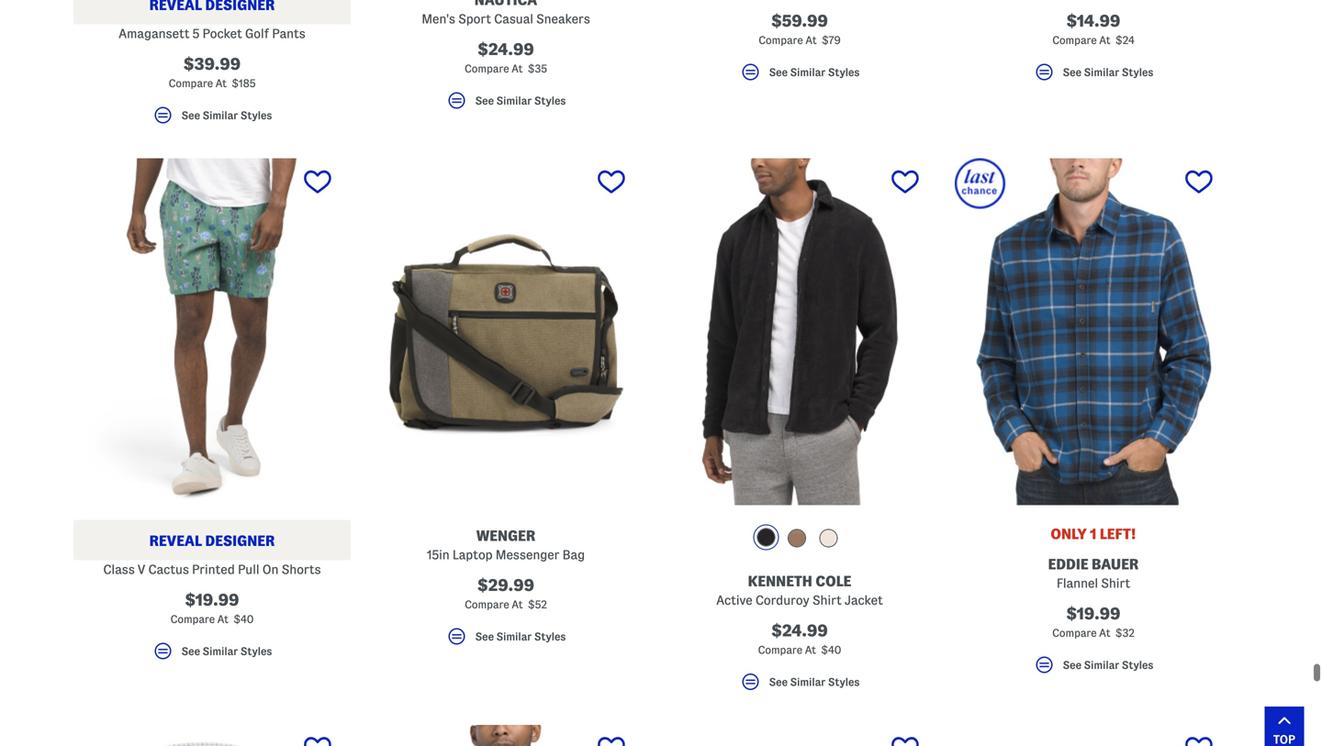 Task type: vqa. For each thing, say whether or not it's contained in the screenshot.
the See associated with see similar styles button underneath $24.99 compare at              $40
yes



Task type: describe. For each thing, give the bounding box(es) containing it.
$79
[[822, 35, 841, 46]]

reveal
[[149, 533, 202, 549]]

see similar styles for see similar styles button below $19.99 compare at              $32
[[1064, 660, 1154, 671]]

see similar styles button down $29.99 compare at              $52
[[367, 626, 645, 656]]

wenger
[[477, 528, 536, 544]]

$39.99 compare at              $185
[[169, 55, 256, 89]]

laptop
[[453, 549, 493, 562]]

reveal designer class v cactus printed pull on shorts $19.99 compare at              $40 element
[[73, 159, 351, 671]]

gingham dress shirt image
[[73, 726, 351, 747]]

wenger 15in laptop messenger bag
[[427, 528, 585, 562]]

styles inside the reveal designer amagansett 5 pocket golf pants $39.99 compare at              $185 element
[[241, 110, 272, 121]]

styles inside kenneth cole active corduroy shirt jacket $24.99 compare at              $40 element
[[829, 677, 860, 688]]

$19.99 compare at              $32
[[1053, 606, 1135, 640]]

class v cactus printed pull on shorts image
[[73, 159, 351, 506]]

styles inside nautica men's sport casual sneakers $24.99 compare at              $35 "element"
[[535, 95, 566, 106]]

active corduroy shirt jacket image
[[661, 159, 939, 506]]

$40 for $24.99
[[822, 645, 842, 656]]

jacket
[[845, 594, 884, 608]]

smartwool wool blend hike light cushion zig zag valley mid crew socks $14.99 compare at              $24 element
[[955, 0, 1233, 92]]

see similar styles for see similar styles button underneath $24.99 compare at              $40
[[770, 677, 860, 688]]

$29.99 compare at              $52
[[465, 577, 547, 611]]

$39.99
[[184, 55, 241, 73]]

styles inside reveal designer class v cactus printed pull on shorts $19.99 compare at              $40 element
[[241, 646, 272, 658]]

eddie
[[1049, 557, 1089, 573]]

amagansett
[[119, 27, 190, 41]]

messenger
[[496, 549, 560, 562]]

only 1 left!
[[1051, 527, 1137, 543]]

eddie bauer flannel shirt
[[1049, 557, 1140, 591]]

15in
[[427, 549, 450, 562]]

$35
[[528, 63, 547, 75]]

eddie bauer flannel shirt $19.99 compare at              $32 element
[[955, 159, 1233, 685]]

see similar styles for see similar styles button underneath $14.99 compare at              $24
[[1064, 66, 1154, 78]]

shirt inside the kenneth cole active corduroy shirt jacket
[[813, 594, 842, 608]]

golf
[[245, 27, 269, 41]]

$24.99 for $24.99 compare at              $35
[[478, 41, 534, 58]]

$19.99 for $19.99 compare at              $40
[[185, 592, 239, 610]]

see for see similar styles button underneath $14.99 compare at              $24
[[1064, 66, 1082, 78]]

compare for $19.99 compare at              $40
[[171, 614, 215, 626]]

shirt inside eddie bauer flannel shirt
[[1102, 577, 1131, 591]]

styles inside smartwool wool blend hike light cushion zig zag valley mid crew socks $14.99 compare at              $24 element
[[1123, 66, 1154, 78]]

compare for $24.99 compare at              $40
[[758, 645, 803, 656]]

list box inside kenneth cole active corduroy shirt jacket $24.99 compare at              $40 element
[[754, 525, 847, 555]]

flannel shirt image
[[955, 159, 1233, 506]]

k swiss ultrashot team tennis sneakers $59.99 compare at              $79 element
[[661, 0, 939, 92]]

men's rucker sport casual sneakers image
[[955, 726, 1233, 747]]

15in laptop messenger bag image
[[367, 159, 645, 506]]

compare for $59.99 compare at              $79
[[759, 35, 804, 46]]

casual
[[494, 12, 534, 26]]

5
[[193, 27, 200, 41]]

see for see similar styles button below $59.99 compare at              $79
[[770, 66, 788, 78]]

see for see similar styles button underneath $24.99 compare at              $35
[[476, 95, 494, 106]]

$29.99
[[478, 577, 535, 595]]

sport
[[459, 12, 491, 26]]

$24.99 for $24.99 compare at              $40
[[772, 623, 828, 640]]

kenneth cole active corduroy shirt jacket
[[717, 574, 884, 608]]

class v cactus printed pull on shorts
[[103, 563, 321, 577]]

designer
[[205, 533, 275, 549]]

bag
[[563, 549, 585, 562]]

see for see similar styles button below $29.99 compare at              $52
[[476, 631, 494, 643]]

fossil image
[[820, 530, 838, 548]]

$40 for $19.99
[[234, 614, 254, 626]]

on
[[263, 563, 279, 577]]

similar inside k swiss ultrashot team tennis sneakers $59.99 compare at              $79 element
[[791, 66, 826, 78]]

$185
[[232, 78, 256, 89]]

v
[[138, 563, 145, 577]]

styles inside wenger 15in laptop messenger bag $29.99 compare at              $52 element
[[535, 631, 566, 643]]

leather stitch belt image
[[661, 726, 939, 747]]

$14.99
[[1067, 12, 1121, 30]]

reveal designer
[[149, 533, 275, 549]]

see similar styles button down $24.99 compare at              $35
[[367, 90, 645, 120]]

black image
[[757, 529, 776, 547]]

pants
[[272, 27, 306, 41]]



Task type: locate. For each thing, give the bounding box(es) containing it.
$24.99 inside $24.99 compare at              $35
[[478, 41, 534, 58]]

styles down $24
[[1123, 66, 1154, 78]]

compare inside $24.99 compare at              $35
[[465, 63, 509, 75]]

compare down class v cactus printed pull on shorts
[[171, 614, 215, 626]]

cactus
[[148, 563, 189, 577]]

wenger 15in laptop messenger bag $29.99 compare at              $52 element
[[367, 159, 645, 656]]

1 vertical spatial $40
[[822, 645, 842, 656]]

men's
[[422, 12, 456, 26]]

1 horizontal spatial $19.99
[[1067, 606, 1121, 623]]

0 vertical spatial $40
[[234, 614, 254, 626]]

$19.99 inside $19.99 compare at              $40
[[185, 592, 239, 610]]

see similar styles inside the reveal designer amagansett 5 pocket golf pants $39.99 compare at              $185 element
[[182, 110, 272, 121]]

1
[[1091, 527, 1097, 543]]

$40
[[234, 614, 254, 626], [822, 645, 842, 656]]

0 horizontal spatial shirt
[[813, 594, 842, 608]]

similar inside nautica men's sport casual sneakers $24.99 compare at              $35 "element"
[[497, 95, 532, 106]]

see similar styles inside reveal designer class v cactus printed pull on shorts $19.99 compare at              $40 element
[[182, 646, 272, 658]]

0 horizontal spatial $19.99
[[185, 592, 239, 610]]

see similar styles button down $14.99 compare at              $24
[[955, 61, 1233, 92]]

see for see similar styles button underneath $39.99 compare at              $185 at top left
[[182, 110, 200, 121]]

$19.99 down flannel
[[1067, 606, 1121, 623]]

see down $29.99 compare at              $52
[[476, 631, 494, 643]]

$19.99 down class v cactus printed pull on shorts
[[185, 592, 239, 610]]

see down $39.99 compare at              $185 at top left
[[182, 110, 200, 121]]

compare down '$29.99' at the left
[[465, 600, 510, 611]]

see down $59.99 compare at              $79
[[770, 66, 788, 78]]

see for see similar styles button underneath $24.99 compare at              $40
[[770, 677, 788, 688]]

see inside reveal designer class v cactus printed pull on shorts $19.99 compare at              $40 element
[[182, 646, 200, 658]]

$19.99 for $19.99 compare at              $32
[[1067, 606, 1121, 623]]

1 vertical spatial $24.99
[[772, 623, 828, 640]]

see inside wenger 15in laptop messenger bag $29.99 compare at              $52 element
[[476, 631, 494, 643]]

see similar styles inside eddie bauer flannel shirt $19.99 compare at              $32 element
[[1064, 660, 1154, 671]]

$19.99 compare at              $40
[[171, 592, 254, 626]]

similar down '$185'
[[203, 110, 238, 121]]

dark sand image
[[788, 530, 806, 548]]

got hoodie image
[[367, 726, 645, 747]]

active
[[717, 594, 753, 608]]

reveal designer amagansett 5 pocket golf pants $39.99 compare at              $185 element
[[73, 0, 351, 135]]

0 horizontal spatial $40
[[234, 614, 254, 626]]

$24.99
[[478, 41, 534, 58], [772, 623, 828, 640]]

see similar styles button down $24.99 compare at              $40
[[661, 672, 939, 702]]

see inside the reveal designer amagansett 5 pocket golf pants $39.99 compare at              $185 element
[[182, 110, 200, 121]]

styles down "$79"
[[829, 66, 860, 78]]

styles down $24.99 compare at              $40
[[829, 677, 860, 688]]

shirt down the "cole"
[[813, 594, 842, 608]]

styles down $35
[[535, 95, 566, 106]]

see similar styles down $24.99 compare at              $40
[[770, 677, 860, 688]]

$14.99 compare at              $24
[[1053, 12, 1135, 46]]

$19.99
[[185, 592, 239, 610], [1067, 606, 1121, 623]]

similar inside wenger 15in laptop messenger bag $29.99 compare at              $52 element
[[497, 631, 532, 643]]

similar down $24.99 compare at              $40
[[791, 677, 826, 688]]

left!
[[1100, 527, 1137, 543]]

kenneth cole active corduroy shirt jacket $24.99 compare at              $40 element
[[661, 159, 939, 702]]

see similar styles button down $39.99 compare at              $185 at top left
[[73, 104, 351, 135]]

compare down $14.99
[[1053, 35, 1098, 46]]

similar inside smartwool wool blend hike light cushion zig zag valley mid crew socks $14.99 compare at              $24 element
[[1085, 66, 1120, 78]]

$59.99
[[772, 12, 829, 30]]

sneakers
[[537, 12, 590, 26]]

similar down $32
[[1085, 660, 1120, 671]]

cole
[[816, 574, 852, 590]]

$24.99 compare at              $40
[[758, 623, 842, 656]]

see similar styles button down $19.99 compare at              $40
[[73, 641, 351, 671]]

compare left $35
[[465, 63, 509, 75]]

see
[[770, 66, 788, 78], [1064, 66, 1082, 78], [476, 95, 494, 106], [182, 110, 200, 121], [476, 631, 494, 643], [182, 646, 200, 658], [1064, 660, 1082, 671], [770, 677, 788, 688]]

see similar styles down $32
[[1064, 660, 1154, 671]]

compare down $59.99
[[759, 35, 804, 46]]

similar inside kenneth cole active corduroy shirt jacket $24.99 compare at              $40 element
[[791, 677, 826, 688]]

styles down $32
[[1123, 660, 1154, 671]]

$19.99 inside $19.99 compare at              $32
[[1067, 606, 1121, 623]]

$40 down the kenneth cole active corduroy shirt jacket
[[822, 645, 842, 656]]

see similar styles button down $19.99 compare at              $32
[[955, 655, 1233, 685]]

$32
[[1116, 628, 1135, 640]]

similar
[[791, 66, 826, 78], [1085, 66, 1120, 78], [497, 95, 532, 106], [203, 110, 238, 121], [497, 631, 532, 643], [203, 646, 238, 658], [1085, 660, 1120, 671], [791, 677, 826, 688]]

see down $14.99 compare at              $24
[[1064, 66, 1082, 78]]

printed
[[192, 563, 235, 577]]

$24.99 inside $24.99 compare at              $40
[[772, 623, 828, 640]]

see inside k swiss ultrashot team tennis sneakers $59.99 compare at              $79 element
[[770, 66, 788, 78]]

corduroy
[[756, 594, 810, 608]]

1 horizontal spatial $40
[[822, 645, 842, 656]]

similar inside reveal designer class v cactus printed pull on shorts $19.99 compare at              $40 element
[[203, 646, 238, 658]]

bauer
[[1092, 557, 1140, 573]]

$24.99 down the corduroy
[[772, 623, 828, 640]]

similar inside eddie bauer flannel shirt $19.99 compare at              $32 element
[[1085, 660, 1120, 671]]

see similar styles inside kenneth cole active corduroy shirt jacket $24.99 compare at              $40 element
[[770, 677, 860, 688]]

similar down "$52"
[[497, 631, 532, 643]]

1 vertical spatial shirt
[[813, 594, 842, 608]]

only
[[1051, 527, 1088, 543]]

compare for $29.99 compare at              $52
[[465, 600, 510, 611]]

compare
[[759, 35, 804, 46], [1053, 35, 1098, 46], [465, 63, 509, 75], [169, 78, 213, 89], [465, 600, 510, 611], [171, 614, 215, 626], [1053, 628, 1097, 640], [758, 645, 803, 656]]

compare down flannel
[[1053, 628, 1097, 640]]

see similar styles down "$79"
[[770, 66, 860, 78]]

styles down "$52"
[[535, 631, 566, 643]]

shorts
[[282, 563, 321, 577]]

shirt
[[1102, 577, 1131, 591], [813, 594, 842, 608]]

$40 inside $24.99 compare at              $40
[[822, 645, 842, 656]]

kenneth
[[748, 574, 813, 590]]

compare inside $24.99 compare at              $40
[[758, 645, 803, 656]]

compare down $39.99
[[169, 78, 213, 89]]

0 vertical spatial shirt
[[1102, 577, 1131, 591]]

compare inside $14.99 compare at              $24
[[1053, 35, 1098, 46]]

compare inside $59.99 compare at              $79
[[759, 35, 804, 46]]

see similar styles for see similar styles button below $29.99 compare at              $52
[[476, 631, 566, 643]]

similar down $24
[[1085, 66, 1120, 78]]

list box
[[754, 525, 847, 555]]

compare inside $39.99 compare at              $185
[[169, 78, 213, 89]]

see similar styles for see similar styles button below $19.99 compare at              $40
[[182, 646, 272, 658]]

see similar styles button
[[661, 61, 939, 92], [955, 61, 1233, 92], [367, 90, 645, 120], [73, 104, 351, 135], [367, 626, 645, 656], [73, 641, 351, 671], [955, 655, 1233, 685], [661, 672, 939, 702]]

see for see similar styles button below $19.99 compare at              $32
[[1064, 660, 1082, 671]]

flannel
[[1057, 577, 1099, 591]]

see similar styles inside k swiss ultrashot team tennis sneakers $59.99 compare at              $79 element
[[770, 66, 860, 78]]

pull
[[238, 563, 260, 577]]

similar down $19.99 compare at              $40
[[203, 646, 238, 658]]

see similar styles inside nautica men's sport casual sneakers $24.99 compare at              $35 "element"
[[476, 95, 566, 106]]

see inside kenneth cole active corduroy shirt jacket $24.99 compare at              $40 element
[[770, 677, 788, 688]]

similar down "$79"
[[791, 66, 826, 78]]

styles
[[829, 66, 860, 78], [1123, 66, 1154, 78], [535, 95, 566, 106], [241, 110, 272, 121], [535, 631, 566, 643], [241, 646, 272, 658], [1123, 660, 1154, 671], [829, 677, 860, 688]]

styles inside eddie bauer flannel shirt $19.99 compare at              $32 element
[[1123, 660, 1154, 671]]

$40 down pull
[[234, 614, 254, 626]]

see similar styles button down $59.99 compare at              $79
[[661, 61, 939, 92]]

see similar styles for see similar styles button below $59.99 compare at              $79
[[770, 66, 860, 78]]

0 horizontal spatial $24.99
[[478, 41, 534, 58]]

compare down the corduroy
[[758, 645, 803, 656]]

see down $19.99 compare at              $32
[[1064, 660, 1082, 671]]

see down $19.99 compare at              $40
[[182, 646, 200, 658]]

compare inside $19.99 compare at              $32
[[1053, 628, 1097, 640]]

1 horizontal spatial shirt
[[1102, 577, 1131, 591]]

shirt down bauer
[[1102, 577, 1131, 591]]

$24
[[1116, 35, 1135, 46]]

similar down $35
[[497, 95, 532, 106]]

see similar styles down $19.99 compare at              $40
[[182, 646, 272, 658]]

compare inside $29.99 compare at              $52
[[465, 600, 510, 611]]

compare inside $19.99 compare at              $40
[[171, 614, 215, 626]]

nautica men's sport casual sneakers $24.99 compare at              $35 element
[[367, 0, 645, 120]]

amagansett 5 pocket golf pants
[[119, 27, 306, 41]]

$59.99 compare at              $79
[[759, 12, 841, 46]]

see similar styles down $35
[[476, 95, 566, 106]]

see for see similar styles button below $19.99 compare at              $40
[[182, 646, 200, 658]]

see similar styles down $24
[[1064, 66, 1154, 78]]

see inside smartwool wool blend hike light cushion zig zag valley mid crew socks $14.99 compare at              $24 element
[[1064, 66, 1082, 78]]

styles down $19.99 compare at              $40
[[241, 646, 272, 658]]

see similar styles down "$52"
[[476, 631, 566, 643]]

see similar styles for see similar styles button underneath $24.99 compare at              $35
[[476, 95, 566, 106]]

compare for $24.99 compare at              $35
[[465, 63, 509, 75]]

see down $24.99 compare at              $40
[[770, 677, 788, 688]]

compare for $39.99 compare at              $185
[[169, 78, 213, 89]]

see similar styles inside smartwool wool blend hike light cushion zig zag valley mid crew socks $14.99 compare at              $24 element
[[1064, 66, 1154, 78]]

similar inside the reveal designer amagansett 5 pocket golf pants $39.99 compare at              $185 element
[[203, 110, 238, 121]]

see similar styles for see similar styles button underneath $39.99 compare at              $185 at top left
[[182, 110, 272, 121]]

styles inside k swiss ultrashot team tennis sneakers $59.99 compare at              $79 element
[[829, 66, 860, 78]]

see inside nautica men's sport casual sneakers $24.99 compare at              $35 "element"
[[476, 95, 494, 106]]

see inside eddie bauer flannel shirt $19.99 compare at              $32 element
[[1064, 660, 1082, 671]]

see similar styles inside wenger 15in laptop messenger bag $29.99 compare at              $52 element
[[476, 631, 566, 643]]

compare for $19.99 compare at              $32
[[1053, 628, 1097, 640]]

see similar styles
[[770, 66, 860, 78], [1064, 66, 1154, 78], [476, 95, 566, 106], [182, 110, 272, 121], [476, 631, 566, 643], [182, 646, 272, 658], [1064, 660, 1154, 671], [770, 677, 860, 688]]

$24.99 compare at              $35
[[465, 41, 547, 75]]

pocket
[[203, 27, 242, 41]]

compare for $14.99 compare at              $24
[[1053, 35, 1098, 46]]

see similar styles down '$185'
[[182, 110, 272, 121]]

$24.99 down men's sport casual sneakers
[[478, 41, 534, 58]]

see down $24.99 compare at              $35
[[476, 95, 494, 106]]

$40 inside $19.99 compare at              $40
[[234, 614, 254, 626]]

class
[[103, 563, 135, 577]]

$52
[[528, 600, 547, 611]]

men's sport casual sneakers
[[422, 12, 590, 26]]

0 vertical spatial $24.99
[[478, 41, 534, 58]]

1 horizontal spatial $24.99
[[772, 623, 828, 640]]

styles down '$185'
[[241, 110, 272, 121]]



